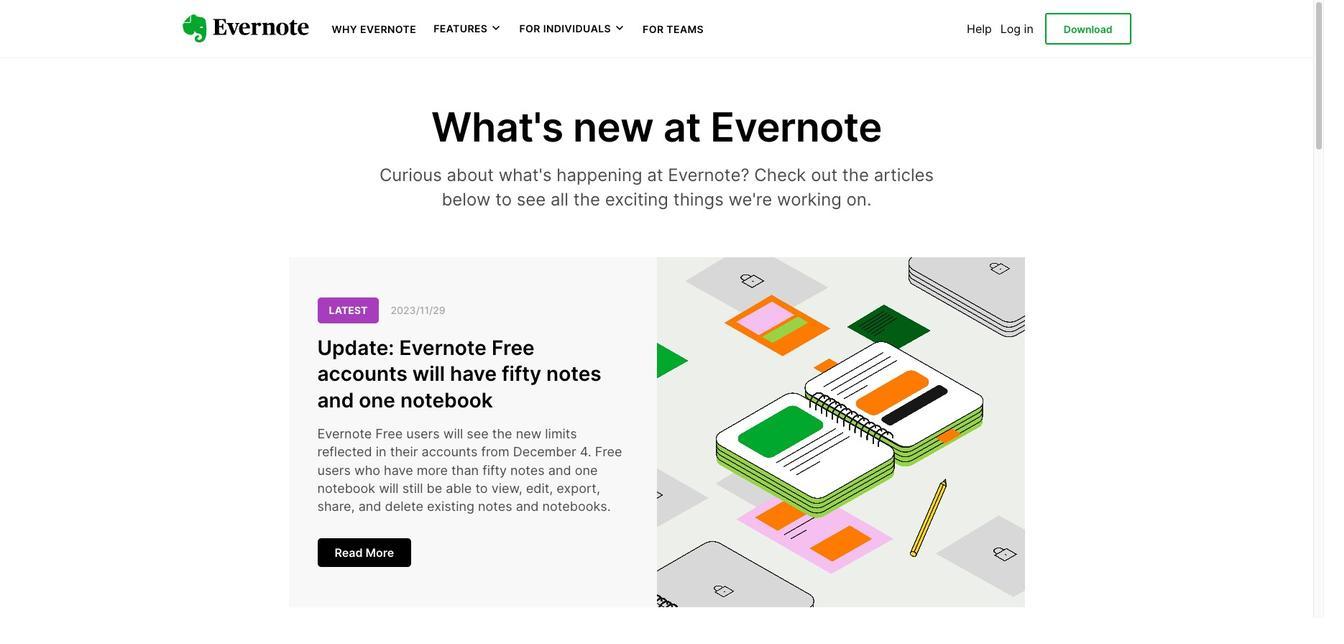 Task type: vqa. For each thing, say whether or not it's contained in the screenshot.
Terms to the bottom
no



Task type: locate. For each thing, give the bounding box(es) containing it.
read more link
[[318, 539, 412, 567]]

and right share,
[[359, 499, 382, 514]]

and up the reflected
[[318, 388, 354, 413]]

1 horizontal spatial have
[[450, 362, 497, 386]]

new up happening
[[573, 103, 654, 152]]

one down update:
[[359, 388, 396, 413]]

0 vertical spatial one
[[359, 388, 396, 413]]

0 horizontal spatial free
[[376, 427, 403, 442]]

0 vertical spatial fifty
[[502, 362, 542, 386]]

see up from
[[467, 427, 489, 442]]

their
[[390, 445, 418, 460]]

1 vertical spatial see
[[467, 427, 489, 442]]

help
[[967, 22, 992, 36]]

notebook up share,
[[318, 481, 376, 496]]

1 vertical spatial have
[[384, 463, 413, 478]]

evernote
[[360, 23, 417, 35], [711, 103, 882, 152], [399, 336, 487, 360], [318, 427, 372, 442]]

will
[[413, 362, 445, 386], [444, 427, 463, 442], [379, 481, 399, 496]]

in right log
[[1025, 22, 1034, 36]]

1 vertical spatial users
[[318, 463, 351, 478]]

new
[[573, 103, 654, 152], [516, 427, 542, 442]]

in inside evernote free users will see the new limits reflected in their accounts from december 4. free users who have more than fifty notes and one notebook will still be able to view, edit, export, share, and delete existing notes and notebooks.
[[376, 445, 387, 460]]

to down what's
[[496, 189, 512, 210]]

the up on.
[[843, 165, 870, 186]]

0 horizontal spatial to
[[476, 481, 488, 496]]

0 horizontal spatial have
[[384, 463, 413, 478]]

0 vertical spatial notebook
[[401, 388, 493, 413]]

the inside evernote free users will see the new limits reflected in their accounts from december 4. free users who have more than fifty notes and one notebook will still be able to view, edit, export, share, and delete existing notes and notebooks.
[[492, 427, 512, 442]]

see
[[517, 189, 546, 210], [467, 427, 489, 442]]

see down what's
[[517, 189, 546, 210]]

one
[[359, 388, 396, 413], [575, 463, 598, 478]]

fifty
[[502, 362, 542, 386], [483, 463, 507, 478]]

0 horizontal spatial for
[[520, 22, 541, 35]]

notes up edit,
[[511, 463, 545, 478]]

notes down view,
[[478, 499, 513, 514]]

at up exciting
[[647, 165, 663, 186]]

for left individuals
[[520, 22, 541, 35]]

notebook up their at the left bottom of the page
[[401, 388, 493, 413]]

the up from
[[492, 427, 512, 442]]

free
[[492, 336, 535, 360], [376, 427, 403, 442], [595, 445, 623, 460]]

update: evernote free accounts will have fifty notes and one notebook
[[318, 336, 602, 413]]

1 vertical spatial fifty
[[483, 463, 507, 478]]

will down the 2023/11/29
[[413, 362, 445, 386]]

0 vertical spatial accounts
[[318, 362, 408, 386]]

accounts down update:
[[318, 362, 408, 386]]

and down december
[[549, 463, 571, 478]]

1 vertical spatial notebook
[[318, 481, 376, 496]]

the
[[843, 165, 870, 186], [574, 189, 600, 210], [492, 427, 512, 442]]

1 horizontal spatial see
[[517, 189, 546, 210]]

1 horizontal spatial in
[[1025, 22, 1034, 36]]

1 vertical spatial new
[[516, 427, 542, 442]]

1 vertical spatial one
[[575, 463, 598, 478]]

read
[[335, 546, 363, 560]]

0 horizontal spatial see
[[467, 427, 489, 442]]

at up evernote?
[[664, 103, 701, 152]]

evernote up the reflected
[[318, 427, 372, 442]]

will up the than at the bottom left of the page
[[444, 427, 463, 442]]

for left the teams
[[643, 23, 664, 35]]

have
[[450, 362, 497, 386], [384, 463, 413, 478]]

log
[[1001, 22, 1021, 36]]

to
[[496, 189, 512, 210], [476, 481, 488, 496]]

and inside update: evernote free accounts will have fifty notes and one notebook
[[318, 388, 354, 413]]

in up who on the left of the page
[[376, 445, 387, 460]]

teams
[[667, 23, 704, 35]]

0 vertical spatial in
[[1025, 22, 1034, 36]]

curious
[[380, 165, 442, 186]]

and
[[318, 388, 354, 413], [549, 463, 571, 478], [359, 499, 382, 514], [516, 499, 539, 514]]

1 horizontal spatial notebook
[[401, 388, 493, 413]]

notebook inside evernote free users will see the new limits reflected in their accounts from december 4. free users who have more than fifty notes and one notebook will still be able to view, edit, export, share, and delete existing notes and notebooks.
[[318, 481, 376, 496]]

1 horizontal spatial new
[[573, 103, 654, 152]]

to right able
[[476, 481, 488, 496]]

in
[[1025, 22, 1034, 36], [376, 445, 387, 460]]

notes up limits on the left of the page
[[547, 362, 602, 386]]

1 horizontal spatial one
[[575, 463, 598, 478]]

1 vertical spatial in
[[376, 445, 387, 460]]

1 vertical spatial at
[[647, 165, 663, 186]]

users
[[407, 427, 440, 442], [318, 463, 351, 478]]

working
[[777, 189, 842, 210]]

0 vertical spatial have
[[450, 362, 497, 386]]

the right all at the left of page
[[574, 189, 600, 210]]

2 horizontal spatial the
[[843, 165, 870, 186]]

1 vertical spatial to
[[476, 481, 488, 496]]

0 vertical spatial see
[[517, 189, 546, 210]]

2 horizontal spatial free
[[595, 445, 623, 460]]

evernote logo image
[[182, 14, 309, 43]]

0 horizontal spatial one
[[359, 388, 396, 413]]

0 vertical spatial to
[[496, 189, 512, 210]]

limits
[[545, 427, 577, 442]]

for inside button
[[520, 22, 541, 35]]

0 vertical spatial will
[[413, 362, 445, 386]]

accounts
[[318, 362, 408, 386], [422, 445, 478, 460]]

download link
[[1046, 13, 1132, 45]]

0 horizontal spatial the
[[492, 427, 512, 442]]

1 horizontal spatial to
[[496, 189, 512, 210]]

0 horizontal spatial in
[[376, 445, 387, 460]]

2 vertical spatial free
[[595, 445, 623, 460]]

for teams
[[643, 23, 704, 35]]

users up their at the left bottom of the page
[[407, 427, 440, 442]]

0 vertical spatial new
[[573, 103, 654, 152]]

1 vertical spatial the
[[574, 189, 600, 210]]

1 vertical spatial will
[[444, 427, 463, 442]]

about
[[447, 165, 494, 186]]

1 vertical spatial accounts
[[422, 445, 478, 460]]

evernote inside evernote free users will see the new limits reflected in their accounts from december 4. free users who have more than fifty notes and one notebook will still be able to view, edit, export, share, and delete existing notes and notebooks.
[[318, 427, 372, 442]]

log in
[[1001, 22, 1034, 36]]

able
[[446, 481, 472, 496]]

0 vertical spatial the
[[843, 165, 870, 186]]

1 horizontal spatial the
[[574, 189, 600, 210]]

notes
[[547, 362, 602, 386], [511, 463, 545, 478], [478, 499, 513, 514]]

1 vertical spatial free
[[376, 427, 403, 442]]

why
[[332, 23, 358, 35]]

reflected
[[318, 445, 372, 460]]

1 horizontal spatial free
[[492, 336, 535, 360]]

for
[[520, 22, 541, 35], [643, 23, 664, 35]]

new up december
[[516, 427, 542, 442]]

0 horizontal spatial accounts
[[318, 362, 408, 386]]

notebooks.
[[543, 499, 611, 514]]

1 horizontal spatial accounts
[[422, 445, 478, 460]]

0 horizontal spatial new
[[516, 427, 542, 442]]

notebook
[[401, 388, 493, 413], [318, 481, 376, 496]]

users down the reflected
[[318, 463, 351, 478]]

why evernote link
[[332, 22, 417, 36]]

1 horizontal spatial for
[[643, 23, 664, 35]]

2 vertical spatial the
[[492, 427, 512, 442]]

0 vertical spatial notes
[[547, 362, 602, 386]]

accounts up the than at the bottom left of the page
[[422, 445, 478, 460]]

1 vertical spatial notes
[[511, 463, 545, 478]]

0 vertical spatial free
[[492, 336, 535, 360]]

at
[[664, 103, 701, 152], [647, 165, 663, 186]]

0 vertical spatial users
[[407, 427, 440, 442]]

evernote down the 2023/11/29
[[399, 336, 487, 360]]

will up delete
[[379, 481, 399, 496]]

one inside evernote free users will see the new limits reflected in their accounts from december 4. free users who have more than fifty notes and one notebook will still be able to view, edit, export, share, and delete existing notes and notebooks.
[[575, 463, 598, 478]]

0 horizontal spatial notebook
[[318, 481, 376, 496]]

one down 4.
[[575, 463, 598, 478]]

and down edit,
[[516, 499, 539, 514]]



Task type: describe. For each thing, give the bounding box(es) containing it.
export,
[[557, 481, 600, 496]]

more
[[366, 546, 394, 560]]

what's
[[499, 165, 552, 186]]

more
[[417, 463, 448, 478]]

2 vertical spatial will
[[379, 481, 399, 496]]

check
[[755, 165, 806, 186]]

help link
[[967, 22, 992, 36]]

individuals
[[543, 22, 611, 35]]

edit,
[[526, 481, 553, 496]]

4.
[[580, 445, 592, 460]]

than
[[452, 463, 479, 478]]

0 vertical spatial at
[[664, 103, 701, 152]]

evernote up check
[[711, 103, 882, 152]]

log in link
[[1001, 22, 1034, 36]]

what's new at evernote
[[432, 103, 882, 152]]

out
[[811, 165, 838, 186]]

will inside update: evernote free accounts will have fifty notes and one notebook
[[413, 362, 445, 386]]

all
[[551, 189, 569, 210]]

share,
[[318, 499, 355, 514]]

view,
[[492, 481, 523, 496]]

things
[[674, 189, 724, 210]]

2 vertical spatial notes
[[478, 499, 513, 514]]

who
[[355, 463, 380, 478]]

why evernote
[[332, 23, 417, 35]]

we're
[[729, 189, 773, 210]]

update:
[[318, 336, 394, 360]]

still
[[403, 481, 423, 496]]

on.
[[847, 189, 872, 210]]

accounts inside evernote free users will see the new limits reflected in their accounts from december 4. free users who have more than fifty notes and one notebook will still be able to view, edit, export, share, and delete existing notes and notebooks.
[[422, 445, 478, 460]]

0 horizontal spatial users
[[318, 463, 351, 478]]

notes inside update: evernote free accounts will have fifty notes and one notebook
[[547, 362, 602, 386]]

evernote right "why"
[[360, 23, 417, 35]]

happening
[[557, 165, 643, 186]]

2023/11/29
[[391, 304, 446, 317]]

free inside update: evernote free accounts will have fifty notes and one notebook
[[492, 336, 535, 360]]

existing
[[427, 499, 475, 514]]

latest
[[329, 304, 368, 317]]

evernote?
[[668, 165, 750, 186]]

to inside curious about what's happening at evernote? check out the articles below to see all the exciting things we're working on.
[[496, 189, 512, 210]]

see inside evernote free users will see the new limits reflected in their accounts from december 4. free users who have more than fifty notes and one notebook will still be able to view, edit, export, share, and delete existing notes and notebooks.
[[467, 427, 489, 442]]

evernote inside update: evernote free accounts will have fifty notes and one notebook
[[399, 336, 487, 360]]

for individuals button
[[520, 22, 626, 36]]

for for for teams
[[643, 23, 664, 35]]

be
[[427, 481, 442, 496]]

from
[[481, 445, 510, 460]]

update: evernote free accounts will have fifty notes and one notebook link
[[318, 335, 628, 414]]

articles
[[874, 165, 934, 186]]

what's
[[432, 103, 564, 152]]

for teams link
[[643, 22, 704, 36]]

curious about what's happening at evernote? check out the articles below to see all the exciting things we're working on.
[[380, 165, 934, 210]]

for for for individuals
[[520, 22, 541, 35]]

exciting
[[605, 189, 669, 210]]

evernote free users will see the new limits reflected in their accounts from december 4. free users who have more than fifty notes and one notebook will still be able to view, edit, export, share, and delete existing notes and notebooks.
[[318, 427, 623, 514]]

see inside curious about what's happening at evernote? check out the articles below to see all the exciting things we're working on.
[[517, 189, 546, 210]]

fifty inside evernote free users will see the new limits reflected in their accounts from december 4. free users who have more than fifty notes and one notebook will still be able to view, edit, export, share, and delete existing notes and notebooks.
[[483, 463, 507, 478]]

to inside evernote free users will see the new limits reflected in their accounts from december 4. free users who have more than fifty notes and one notebook will still be able to view, edit, export, share, and delete existing notes and notebooks.
[[476, 481, 488, 496]]

for individuals
[[520, 22, 611, 35]]

december
[[513, 445, 577, 460]]

1 horizontal spatial users
[[407, 427, 440, 442]]

delete
[[385, 499, 424, 514]]

notebook inside update: evernote free accounts will have fifty notes and one notebook
[[401, 388, 493, 413]]

below
[[442, 189, 491, 210]]

download
[[1064, 23, 1113, 35]]

have inside update: evernote free accounts will have fifty notes and one notebook
[[450, 362, 497, 386]]

features
[[434, 22, 488, 35]]

read more
[[335, 546, 394, 560]]

at inside curious about what's happening at evernote? check out the articles below to see all the exciting things we're working on.
[[647, 165, 663, 186]]

one inside update: evernote free accounts will have fifty notes and one notebook
[[359, 388, 396, 413]]

features button
[[434, 22, 502, 36]]

have inside evernote free users will see the new limits reflected in their accounts from december 4. free users who have more than fifty notes and one notebook will still be able to view, edit, export, share, and delete existing notes and notebooks.
[[384, 463, 413, 478]]

fifty inside update: evernote free accounts will have fifty notes and one notebook
[[502, 362, 542, 386]]

accounts inside update: evernote free accounts will have fifty notes and one notebook
[[318, 362, 408, 386]]

new inside evernote free users will see the new limits reflected in their accounts from december 4. free users who have more than fifty notes and one notebook will still be able to view, edit, export, share, and delete existing notes and notebooks.
[[516, 427, 542, 442]]



